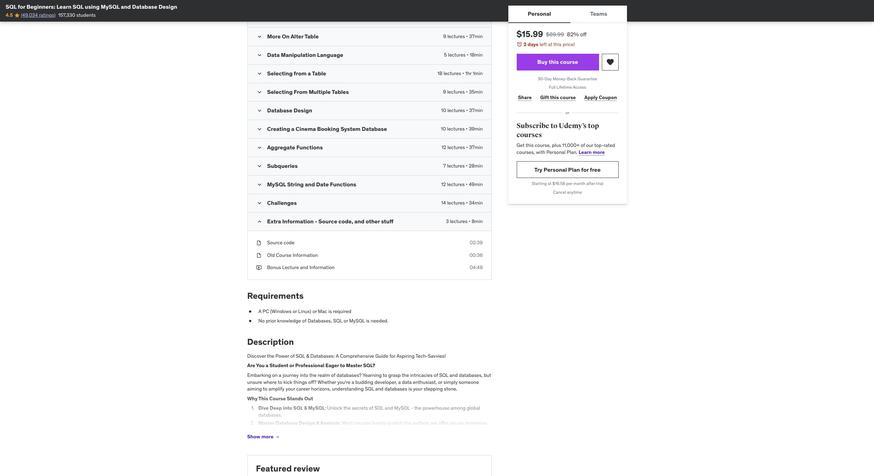 Task type: vqa. For each thing, say whether or not it's contained in the screenshot.
**bonus videos** - two-hand tapping techniques at the left bottom of page
no



Task type: locate. For each thing, give the bounding box(es) containing it.
lectures for selecting from a table
[[444, 70, 461, 76]]

manipulation
[[281, 51, 316, 58]]

often
[[346, 427, 357, 433]]

a inside discover the power of sql & databases: a comprehensive guide for aspiring tech-savvies! are you a student or professional eager to master sql? embarking on a journey into the realm of databases? yearning to grasp the intricacies of sql and databases, but unsure where to kick things off? whether you're a budding developer, a data enthusiast, or simply someone aiming to amplify your career horizons, understanding sql and databases is your stepping stone. why this course stands out
[[336, 353, 339, 359]]

• for mysql string and date functions
[[466, 181, 468, 187]]

2 vertical spatial is
[[408, 386, 412, 392]]

10 down 10 lectures • 37min
[[441, 126, 446, 132]]

1 vertical spatial more
[[261, 434, 273, 440]]

a pc (windows or linux) or mac is required
[[258, 308, 351, 314]]

1 vertical spatial xsmall image
[[256, 264, 262, 271]]

old
[[267, 252, 275, 258]]

lectures for mysql string and date functions
[[447, 181, 465, 187]]

lectures right 3
[[450, 218, 468, 224]]

this right the gift
[[550, 94, 559, 100]]

• left 28min
[[466, 163, 468, 169]]

1 vertical spatial :
[[340, 420, 341, 426]]

: up skill
[[340, 420, 341, 426]]

• for challenges
[[466, 200, 468, 206]]

1 vertical spatial a
[[336, 353, 339, 359]]

more inside button
[[261, 434, 273, 440]]

course
[[276, 252, 291, 258], [269, 395, 286, 402]]

full
[[549, 85, 556, 90]]

0 horizontal spatial -
[[315, 218, 317, 225]]

course down lifetime
[[560, 94, 576, 100]]

1 horizontal spatial a
[[336, 353, 339, 359]]

xsmall image inside show more button
[[275, 434, 280, 440]]

creating
[[267, 125, 290, 132]]

to down "where"
[[263, 386, 267, 392]]

• up 5 lectures • 18min
[[466, 33, 468, 39]]

and up simply
[[450, 372, 458, 378]]

• left '1hr'
[[462, 70, 464, 76]]

small image for mysql string and date functions
[[256, 181, 263, 188]]

1 small image from the top
[[256, 52, 263, 59]]

2 small image from the top
[[256, 89, 263, 96]]

2 horizontal spatial into
[[300, 372, 308, 378]]

0 horizontal spatial into
[[269, 427, 277, 433]]

1 horizontal spatial your
[[413, 386, 423, 392]]

1 37min from the top
[[469, 33, 483, 39]]

and up scratch
[[385, 405, 393, 411]]

0 horizontal spatial more
[[261, 434, 273, 440]]

• up "7 lectures • 28min"
[[466, 144, 468, 150]]

0 vertical spatial functions
[[296, 144, 323, 151]]

: inside : unlock the secrets of sql and mysql - the powerhouse among global databases.
[[325, 405, 326, 411]]

0 vertical spatial 9
[[443, 33, 446, 39]]

this
[[554, 41, 562, 47], [549, 58, 559, 65], [550, 94, 559, 100], [526, 142, 534, 148]]

1 vertical spatial into
[[283, 405, 292, 411]]

2 37min from the top
[[469, 107, 483, 113]]

the up "data" on the left bottom of the page
[[402, 372, 409, 378]]

1 horizontal spatial courses
[[517, 130, 542, 139]]

2 vertical spatial into
[[269, 427, 277, 433]]

7 small image from the top
[[256, 200, 263, 207]]

sql up barely
[[375, 405, 384, 411]]

2
[[524, 41, 527, 47]]

- inside : unlock the secrets of sql and mysql - the powerhouse among global databases.
[[411, 405, 413, 411]]

pc
[[263, 308, 269, 314]]

-
[[315, 218, 317, 225], [411, 405, 413, 411]]

0 vertical spatial personal
[[528, 10, 551, 17]]

this for gift
[[550, 94, 559, 100]]

learn more link
[[579, 149, 605, 155]]

& left 'analysis'
[[316, 420, 319, 426]]

xsmall image left old
[[256, 252, 262, 259]]

challenges
[[267, 199, 297, 206]]

37min for database design
[[469, 107, 483, 113]]

2 vertical spatial 37min
[[469, 144, 483, 150]]

0 vertical spatial &
[[306, 353, 309, 359]]

0 vertical spatial course
[[276, 252, 291, 258]]

lectures up 14 lectures • 34min in the top right of the page
[[447, 181, 465, 187]]

0 vertical spatial 12
[[442, 144, 446, 150]]

• for creating a cinema booking system database
[[466, 126, 468, 132]]

show more
[[247, 434, 273, 440]]

source left code,
[[318, 218, 337, 225]]

intricacies
[[410, 372, 433, 378]]

1 vertical spatial learn
[[579, 149, 592, 155]]

small image for creating a cinema booking system database
[[256, 126, 263, 133]]

source up old
[[267, 239, 283, 246]]

your
[[286, 386, 295, 392], [413, 386, 423, 392]]

1 horizontal spatial is
[[366, 318, 370, 324]]

this for buy
[[549, 58, 559, 65]]

lectures right 14
[[447, 200, 465, 206]]

xsmall image left no
[[247, 318, 253, 325]]

description
[[247, 336, 294, 347]]

12 up 14
[[441, 181, 446, 187]]

design
[[159, 3, 177, 10], [294, 107, 312, 114], [299, 420, 315, 426]]

0 vertical spatial :
[[325, 405, 326, 411]]

0 horizontal spatial is
[[328, 308, 332, 314]]

analysis
[[320, 420, 340, 426]]

learn down our
[[579, 149, 592, 155]]

sql for beginners: learn sql using mysql and database design
[[6, 3, 177, 10]]

small image for extra information - source code, and other stuff
[[256, 218, 263, 225]]

get this course, plus 11,000+ of our top-rated courses, with personal plan.
[[517, 142, 615, 155]]

comprehensive
[[340, 353, 374, 359]]

1 vertical spatial -
[[411, 405, 413, 411]]

10 lectures • 37min
[[441, 107, 483, 113]]

an
[[458, 420, 464, 426]]

of up enthusiast,
[[434, 372, 438, 378]]

secrets
[[352, 405, 368, 411]]

personal button
[[508, 6, 571, 22]]

discover
[[247, 353, 266, 359]]

5 small image from the top
[[256, 163, 263, 170]]

0 vertical spatial courses
[[517, 130, 542, 139]]

1 vertical spatial 37min
[[469, 107, 483, 113]]

into right dive
[[269, 427, 277, 433]]

tables
[[332, 88, 349, 95]]

• left the '35min'
[[466, 89, 468, 95]]

37min
[[469, 33, 483, 39], [469, 107, 483, 113], [469, 144, 483, 150]]

or down required
[[344, 318, 348, 324]]

• left the 34min
[[466, 200, 468, 206]]

2 horizontal spatial is
[[408, 386, 412, 392]]

9 down 18 lectures • 1hr 1min
[[443, 89, 446, 95]]

this inside button
[[549, 58, 559, 65]]

databases.
[[258, 412, 282, 418]]

using
[[85, 3, 100, 10]]

to left 'udemy's'
[[551, 121, 558, 130]]

course inside button
[[560, 58, 578, 65]]

0 vertical spatial xsmall image
[[256, 252, 262, 259]]

6 small image from the top
[[256, 181, 263, 188]]

more
[[593, 149, 605, 155], [261, 434, 273, 440]]

tab list
[[508, 6, 627, 23]]

lectures right 7
[[447, 163, 465, 169]]

lectures down 10 lectures • 37min
[[447, 126, 465, 132]]

barely
[[372, 420, 386, 426]]

0 vertical spatial 37min
[[469, 33, 483, 39]]

are
[[247, 362, 255, 369]]

someone
[[459, 379, 479, 385]]

:
[[325, 405, 326, 411], [340, 420, 341, 426]]

0 horizontal spatial functions
[[296, 144, 323, 151]]

small image
[[256, 52, 263, 59], [256, 89, 263, 96], [256, 107, 263, 114], [256, 144, 263, 151]]

: left unlock
[[325, 405, 326, 411]]

is right mac
[[328, 308, 332, 314]]

0 vertical spatial more
[[593, 149, 605, 155]]

• for subqueries
[[466, 163, 468, 169]]

1 horizontal spatial more
[[593, 149, 605, 155]]

1 vertical spatial personal
[[547, 149, 566, 155]]

1 vertical spatial information
[[293, 252, 318, 258]]

1 horizontal spatial into
[[283, 405, 292, 411]]

guarantee
[[578, 76, 597, 81]]

into inside discover the power of sql & databases: a comprehensive guide for aspiring tech-savvies! are you a student or professional eager to master sql? embarking on a journey into the realm of databases? yearning to grasp the intricacies of sql and databases, but unsure where to kick things off? whether you're a budding developer, a data enthusiast, or simply someone aiming to amplify your career horizons, understanding sql and databases is your stepping stone. why this course stands out
[[300, 372, 308, 378]]

11,000+
[[562, 142, 580, 148]]

learn up 157,330
[[57, 3, 71, 10]]

1 horizontal spatial learn
[[579, 149, 592, 155]]

: for dive deep into sql & mysql
[[325, 405, 326, 411]]

selecting for selecting from multiple tables
[[267, 88, 293, 95]]

personal down plus
[[547, 149, 566, 155]]

1 horizontal spatial :
[[340, 420, 341, 426]]

0 horizontal spatial :
[[325, 405, 326, 411]]

4 small image from the top
[[256, 144, 263, 151]]

1 vertical spatial 12
[[441, 181, 446, 187]]

and left other
[[355, 218, 365, 225]]

dive deep into sql & mysql
[[258, 405, 325, 411]]

1 vertical spatial functions
[[330, 181, 356, 188]]

for left free
[[581, 166, 589, 173]]

the inside : most courses barely scratch the surface; we offer you an immersive dive into database design, a critical skill often overlooked.
[[404, 420, 411, 426]]

xsmall image down database
[[275, 434, 280, 440]]

sql up professional
[[296, 353, 305, 359]]

0 vertical spatial master
[[346, 362, 362, 369]]

xsmall image
[[256, 239, 262, 246], [247, 308, 253, 315], [247, 318, 253, 325], [275, 434, 280, 440]]

2 vertical spatial &
[[316, 420, 319, 426]]

0 horizontal spatial learn
[[57, 3, 71, 10]]

0 vertical spatial course
[[560, 58, 578, 65]]

small image for aggregate
[[256, 144, 263, 151]]

small image
[[256, 15, 263, 22], [256, 33, 263, 40], [256, 70, 263, 77], [256, 126, 263, 133], [256, 163, 263, 170], [256, 181, 263, 188], [256, 200, 263, 207], [256, 218, 263, 225]]

and
[[121, 3, 131, 10], [305, 181, 315, 188], [355, 218, 365, 225], [300, 264, 308, 271], [450, 372, 458, 378], [375, 386, 384, 392], [385, 405, 393, 411]]

master down comprehensive
[[346, 362, 362, 369]]

3 37min from the top
[[469, 144, 483, 150]]

2 vertical spatial for
[[390, 353, 396, 359]]

lectures for aggregate functions
[[447, 144, 465, 150]]

10 lectures • 39min
[[441, 126, 483, 132]]

and left date
[[305, 181, 315, 188]]

1 vertical spatial course
[[269, 395, 286, 402]]

selecting for selecting from a table
[[267, 70, 293, 77]]

0 vertical spatial table
[[305, 33, 319, 40]]

database design
[[267, 107, 312, 114]]

code,
[[339, 218, 353, 225]]

1 your from the left
[[286, 386, 295, 392]]

booking
[[317, 125, 339, 132]]

aggregate functions
[[267, 144, 323, 151]]

• left '8min'
[[469, 218, 471, 224]]

into up "things"
[[300, 372, 308, 378]]

this up courses,
[[526, 142, 534, 148]]

information up 'bonus lecture and information'
[[293, 252, 318, 258]]

1 vertical spatial 10
[[441, 126, 446, 132]]

10 up 10 lectures • 39min
[[441, 107, 446, 113]]

personal up $15.99
[[528, 10, 551, 17]]

9 for more on alter table
[[443, 33, 446, 39]]

0 horizontal spatial your
[[286, 386, 295, 392]]

0 horizontal spatial master
[[258, 420, 274, 426]]

37min down the '35min'
[[469, 107, 483, 113]]

• for selecting from multiple tables
[[466, 89, 468, 95]]

a down databases?
[[352, 379, 354, 385]]

knowledge
[[277, 318, 301, 324]]

selecting down the data
[[267, 70, 293, 77]]

system
[[341, 125, 361, 132]]

37min up 18min
[[469, 33, 483, 39]]

4 small image from the top
[[256, 126, 263, 133]]

is left needed.
[[366, 318, 370, 324]]

2 small image from the top
[[256, 33, 263, 40]]

and right lecture
[[300, 264, 308, 271]]

1 vertical spatial selecting
[[267, 88, 293, 95]]

39min
[[469, 126, 483, 132]]

0 vertical spatial selecting
[[267, 70, 293, 77]]

your down enthusiast,
[[413, 386, 423, 392]]

functions right date
[[330, 181, 356, 188]]

• for selecting from a table
[[462, 70, 464, 76]]

subscribe to udemy's top courses
[[517, 121, 599, 139]]

& up professional
[[306, 353, 309, 359]]

1 vertical spatial table
[[312, 70, 326, 77]]

1 course from the top
[[560, 58, 578, 65]]

language
[[317, 51, 343, 58]]

3 small image from the top
[[256, 70, 263, 77]]

0 vertical spatial source
[[318, 218, 337, 225]]

0 vertical spatial 10
[[441, 107, 446, 113]]

1 vertical spatial is
[[366, 318, 370, 324]]

1 horizontal spatial master
[[346, 362, 362, 369]]

personal up $16.58
[[544, 166, 567, 173]]

this right buy
[[549, 58, 559, 65]]

3 small image from the top
[[256, 107, 263, 114]]

learn
[[57, 3, 71, 10], [579, 149, 592, 155]]

sql
[[6, 3, 17, 10], [73, 3, 84, 10], [333, 318, 343, 324], [296, 353, 305, 359], [439, 372, 449, 378], [365, 386, 374, 392], [293, 405, 303, 411], [375, 405, 384, 411]]

8 small image from the top
[[256, 218, 263, 225]]

1 selecting from the top
[[267, 70, 293, 77]]

a up eager
[[336, 353, 339, 359]]

show more button
[[247, 430, 280, 444]]

lectures up 5 lectures • 18min
[[447, 33, 465, 39]]

course for gift this course
[[560, 94, 576, 100]]

37min for more on alter table
[[469, 33, 483, 39]]

databases?
[[337, 372, 362, 378]]

1 vertical spatial source
[[267, 239, 283, 246]]

at left $16.58
[[548, 181, 552, 186]]

2 selecting from the top
[[267, 88, 293, 95]]

overlooked.
[[358, 427, 384, 433]]

more
[[267, 33, 281, 40]]

rated
[[604, 142, 615, 148]]

12 lectures • 37min
[[442, 144, 483, 150]]

1 vertical spatial course
[[560, 94, 576, 100]]

3 lectures • 8min
[[446, 218, 483, 224]]

xsmall image
[[256, 252, 262, 259], [256, 264, 262, 271]]

9 for selecting from multiple tables
[[443, 89, 446, 95]]

2 your from the left
[[413, 386, 423, 392]]

a right from
[[308, 70, 311, 77]]

courses down subscribe
[[517, 130, 542, 139]]

no
[[258, 318, 265, 324]]

this inside get this course, plus 11,000+ of our top-rated courses, with personal plan.
[[526, 142, 534, 148]]

2 vertical spatial information
[[309, 264, 335, 271]]

sql down stands
[[293, 405, 303, 411]]

courses inside : most courses barely scratch the surface; we offer you an immersive dive into database design, a critical skill often overlooked.
[[354, 420, 371, 426]]

1 vertical spatial at
[[548, 181, 552, 186]]

3
[[446, 218, 449, 224]]

small image for database
[[256, 107, 263, 114]]

: for master database design & analysis
[[340, 420, 341, 426]]

14
[[441, 200, 446, 206]]

subscribe
[[517, 121, 549, 130]]

no prior knowledge of databases, sql or mysql is needed.
[[258, 318, 388, 324]]

1 vertical spatial courses
[[354, 420, 371, 426]]

: inside : most courses barely scratch the surface; we offer you an immersive dive into database design, a critical skill often overlooked.
[[340, 420, 341, 426]]

0 horizontal spatial for
[[18, 3, 25, 10]]

share
[[518, 94, 532, 100]]

course
[[560, 58, 578, 65], [560, 94, 576, 100]]

functions down the cinema
[[296, 144, 323, 151]]

0 vertical spatial is
[[328, 308, 332, 314]]

for up (49,034
[[18, 3, 25, 10]]

and down developer,
[[375, 386, 384, 392]]

0 vertical spatial design
[[159, 3, 177, 10]]

teams
[[590, 10, 607, 17]]

1 xsmall image from the top
[[256, 252, 262, 259]]

0 horizontal spatial courses
[[354, 420, 371, 426]]

day
[[545, 76, 552, 81]]

- left code,
[[315, 218, 317, 225]]

• left 49min
[[466, 181, 468, 187]]

$89.99
[[546, 31, 564, 38]]

of inside get this course, plus 11,000+ of our top-rated courses, with personal plan.
[[581, 142, 585, 148]]

lectures for more on alter table
[[447, 33, 465, 39]]

0 vertical spatial learn
[[57, 3, 71, 10]]

2 vertical spatial design
[[299, 420, 315, 426]]

&
[[306, 353, 309, 359], [304, 405, 307, 411], [316, 420, 319, 426]]

or left linux)
[[293, 308, 297, 314]]

more down top-
[[593, 149, 605, 155]]

1 horizontal spatial for
[[390, 353, 396, 359]]

1 horizontal spatial -
[[411, 405, 413, 411]]

12 up 7
[[442, 144, 446, 150]]

0 vertical spatial a
[[258, 308, 261, 314]]

of left our
[[581, 142, 585, 148]]

2 course from the top
[[560, 94, 576, 100]]

selecting from multiple tables
[[267, 88, 349, 95]]

lectures down 18 lectures • 1hr 1min
[[447, 89, 465, 95]]

4.5
[[6, 12, 13, 18]]

0 vertical spatial into
[[300, 372, 308, 378]]

database
[[278, 427, 298, 433]]

of right secrets
[[369, 405, 373, 411]]

30-
[[538, 76, 545, 81]]

1 horizontal spatial functions
[[330, 181, 356, 188]]

the
[[267, 353, 274, 359], [309, 372, 317, 378], [402, 372, 409, 378], [343, 405, 351, 411], [414, 405, 421, 411], [404, 420, 411, 426]]

realm
[[318, 372, 330, 378]]

37min up 28min
[[469, 144, 483, 150]]

table for selecting from a table
[[312, 70, 326, 77]]

buy this course
[[537, 58, 578, 65]]

• down 9 lectures • 35min
[[466, 107, 468, 113]]

a left pc
[[258, 308, 261, 314]]

2 horizontal spatial for
[[581, 166, 589, 173]]

and right using
[[121, 3, 131, 10]]

master up dive
[[258, 420, 274, 426]]

stuff
[[381, 218, 394, 225]]

5
[[444, 52, 447, 58]]

28min
[[469, 163, 483, 169]]

your down kick
[[286, 386, 295, 392]]

2 xsmall image from the top
[[256, 264, 262, 271]]

1 vertical spatial 9
[[443, 89, 446, 95]]

is down "data" on the left bottom of the page
[[408, 386, 412, 392]]

on
[[282, 33, 290, 40]]

10 for creating a cinema booking system database
[[441, 126, 446, 132]]

at right left
[[548, 41, 552, 47]]

you're
[[337, 379, 351, 385]]

xsmall image left pc
[[247, 308, 253, 315]]



Task type: describe. For each thing, give the bounding box(es) containing it.
offer
[[438, 420, 448, 426]]

why
[[247, 395, 258, 402]]

35min
[[469, 89, 483, 95]]

wishlist image
[[606, 58, 614, 66]]

old course information
[[267, 252, 318, 258]]

databases
[[385, 386, 407, 392]]

small image for more on alter table
[[256, 33, 263, 40]]

at inside starting at $16.58 per month after trial cancel anytime
[[548, 181, 552, 186]]

you
[[450, 420, 457, 426]]

a left the cinema
[[291, 125, 294, 132]]

course inside discover the power of sql & databases: a comprehensive guide for aspiring tech-savvies! are you a student or professional eager to master sql? embarking on a journey into the realm of databases? yearning to grasp the intricacies of sql and databases, but unsure where to kick things off? whether you're a budding developer, a data enthusiast, or simply someone aiming to amplify your career horizons, understanding sql and databases is your stepping stone. why this course stands out
[[269, 395, 286, 402]]

selecting from a table
[[267, 70, 326, 77]]

sql?
[[363, 362, 375, 369]]

xsmall image for old course information
[[256, 252, 262, 259]]

34min
[[469, 200, 483, 206]]

among
[[451, 405, 466, 411]]

eager
[[326, 362, 339, 369]]

$15.99 $89.99 82% off
[[517, 29, 587, 39]]

(windows
[[270, 308, 291, 314]]

a right you
[[266, 362, 268, 369]]

9 lectures • 35min
[[443, 89, 483, 95]]

& inside discover the power of sql & databases: a comprehensive guide for aspiring tech-savvies! are you a student or professional eager to master sql? embarking on a journey into the realm of databases? yearning to grasp the intricacies of sql and databases, but unsure where to kick things off? whether you're a budding developer, a data enthusiast, or simply someone aiming to amplify your career horizons, understanding sql and databases is your stepping stone. why this course stands out
[[306, 353, 309, 359]]

tab list containing personal
[[508, 6, 627, 23]]

sql up simply
[[439, 372, 449, 378]]

lectures for selecting from multiple tables
[[447, 89, 465, 95]]

course for buy this course
[[560, 58, 578, 65]]

discover the power of sql & databases: a comprehensive guide for aspiring tech-savvies! are you a student or professional eager to master sql? embarking on a journey into the realm of databases? yearning to grasp the intricacies of sql and databases, but unsure where to kick things off? whether you're a budding developer, a data enthusiast, or simply someone aiming to amplify your career horizons, understanding sql and databases is your stepping stone. why this course stands out
[[247, 353, 491, 402]]

from
[[294, 70, 307, 77]]

for inside discover the power of sql & databases: a comprehensive guide for aspiring tech-savvies! are you a student or professional eager to master sql? embarking on a journey into the realm of databases? yearning to grasp the intricacies of sql and databases, but unsure where to kick things off? whether you're a budding developer, a data enthusiast, or simply someone aiming to amplify your career horizons, understanding sql and databases is your stepping stone. why this course stands out
[[390, 353, 396, 359]]

lectures for challenges
[[447, 200, 465, 206]]

stepping
[[424, 386, 443, 392]]

a left "data" on the left bottom of the page
[[398, 379, 401, 385]]

5 lectures • 18min
[[444, 52, 483, 58]]

a right on
[[279, 372, 281, 378]]

this down the $89.99
[[554, 41, 562, 47]]

xsmall image left source code
[[256, 239, 262, 246]]

from
[[294, 88, 308, 95]]

: unlock the secrets of sql and mysql - the powerhouse among global databases.
[[258, 405, 480, 418]]

• for data manipulation language
[[467, 52, 469, 58]]

0 horizontal spatial source
[[267, 239, 283, 246]]

0 horizontal spatial a
[[258, 308, 261, 314]]

master inside discover the power of sql & databases: a comprehensive guide for aspiring tech-savvies! are you a student or professional eager to master sql? embarking on a journey into the realm of databases? yearning to grasp the intricacies of sql and databases, but unsure where to kick things off? whether you're a budding developer, a data enthusiast, or simply someone aiming to amplify your career horizons, understanding sql and databases is your stepping stone. why this course stands out
[[346, 362, 362, 369]]

requirements
[[247, 290, 304, 301]]

of right power
[[290, 353, 295, 359]]

1 small image from the top
[[256, 15, 263, 22]]

• for more on alter table
[[466, 33, 468, 39]]

is inside discover the power of sql & databases: a comprehensive guide for aspiring tech-savvies! are you a student or professional eager to master sql? embarking on a journey into the realm of databases? yearning to grasp the intricacies of sql and databases, but unsure where to kick things off? whether you're a budding developer, a data enthusiast, or simply someone aiming to amplify your career horizons, understanding sql and databases is your stepping stone. why this course stands out
[[408, 386, 412, 392]]

lectures for data manipulation language
[[448, 52, 466, 58]]

49min
[[469, 181, 483, 187]]

or up 'udemy's'
[[566, 110, 570, 115]]

where
[[263, 379, 277, 385]]

to right eager
[[340, 362, 345, 369]]

• for aggregate functions
[[466, 144, 468, 150]]

powerhouse
[[423, 405, 449, 411]]

the right unlock
[[343, 405, 351, 411]]

37min for aggregate functions
[[469, 144, 483, 150]]

14 lectures • 34min
[[441, 200, 483, 206]]

needed.
[[371, 318, 388, 324]]

more for learn more
[[593, 149, 605, 155]]

small image for selecting
[[256, 89, 263, 96]]

plan
[[568, 166, 580, 173]]

unlock
[[327, 405, 342, 411]]

table for more on alter table
[[305, 33, 319, 40]]

unsure
[[247, 379, 262, 385]]

sql inside : unlock the secrets of sql and mysql - the powerhouse among global databases.
[[375, 405, 384, 411]]

0 vertical spatial for
[[18, 3, 25, 10]]

simply
[[444, 379, 458, 385]]

157,330
[[58, 12, 75, 18]]

mysql inside : unlock the secrets of sql and mysql - the powerhouse among global databases.
[[394, 405, 410, 411]]

creating a cinema booking system database
[[267, 125, 387, 132]]

lectures for subqueries
[[447, 163, 465, 169]]

linux)
[[298, 308, 311, 314]]

out
[[304, 395, 313, 402]]

of up whether
[[331, 372, 335, 378]]

9 lectures • 37min
[[443, 33, 483, 39]]

required
[[333, 308, 351, 314]]

date
[[316, 181, 329, 188]]

top-
[[594, 142, 604, 148]]

0 vertical spatial at
[[548, 41, 552, 47]]

the left power
[[267, 353, 274, 359]]

1 vertical spatial master
[[258, 420, 274, 426]]

mysql down out
[[308, 405, 325, 411]]

and inside : unlock the secrets of sql and mysql - the powerhouse among global databases.
[[385, 405, 393, 411]]

code
[[284, 239, 294, 246]]

sql down budding
[[365, 386, 374, 392]]

budding
[[355, 379, 373, 385]]

show
[[247, 434, 260, 440]]

10 for database design
[[441, 107, 446, 113]]

trial
[[596, 181, 603, 186]]

alarm image
[[517, 42, 522, 47]]

mysql left string
[[267, 181, 286, 188]]

data manipulation language
[[267, 51, 343, 58]]

on
[[272, 372, 278, 378]]

or up stepping
[[438, 379, 443, 385]]

dive
[[258, 405, 269, 411]]

small image for subqueries
[[256, 163, 263, 170]]

after
[[587, 181, 595, 186]]

this
[[259, 395, 268, 402]]

starting
[[532, 181, 547, 186]]

price!
[[563, 41, 575, 47]]

1 vertical spatial &
[[304, 405, 307, 411]]

to up amplify
[[278, 379, 282, 385]]

immersive
[[465, 420, 487, 426]]

courses inside subscribe to udemy's top courses
[[517, 130, 542, 139]]

embarking
[[247, 372, 271, 378]]

more for show more
[[261, 434, 273, 440]]

lectures for extra information - source code, and other stuff
[[450, 218, 468, 224]]

design,
[[300, 427, 315, 433]]

of down linux)
[[302, 318, 307, 324]]

• for database design
[[466, 107, 468, 113]]

0 vertical spatial information
[[282, 218, 314, 225]]

the up the off?
[[309, 372, 317, 378]]

sql up the 4.5
[[6, 3, 17, 10]]

anytime
[[567, 190, 582, 195]]

small image for challenges
[[256, 200, 263, 207]]

gift this course link
[[539, 90, 577, 104]]

12 for mysql string and date functions
[[441, 181, 446, 187]]

understanding
[[332, 386, 364, 392]]

personal inside get this course, plus 11,000+ of our top-rated courses, with personal plan.
[[547, 149, 566, 155]]

xsmall image for bonus lecture and information
[[256, 264, 262, 271]]

horizons,
[[311, 386, 331, 392]]

or up journey
[[289, 362, 294, 369]]

apply
[[584, 94, 598, 100]]

small image for selecting from a table
[[256, 70, 263, 77]]

access
[[573, 85, 586, 90]]

to up developer,
[[383, 372, 387, 378]]

: most courses barely scratch the surface; we offer you an immersive dive into database design, a critical skill often overlooked.
[[258, 420, 487, 433]]

try personal plan for free link
[[517, 161, 619, 178]]

• for extra information - source code, and other stuff
[[469, 218, 471, 224]]

extra information - source code, and other stuff
[[267, 218, 394, 225]]

82%
[[567, 31, 579, 38]]

1 horizontal spatial source
[[318, 218, 337, 225]]

stone.
[[444, 386, 457, 392]]

the up surface;
[[414, 405, 421, 411]]

lectures for creating a cinema booking system database
[[447, 126, 465, 132]]

plus
[[552, 142, 561, 148]]

personal inside button
[[528, 10, 551, 17]]

small image for data
[[256, 52, 263, 59]]

bonus
[[267, 264, 281, 271]]

gift this course
[[540, 94, 576, 100]]

dive
[[258, 427, 267, 433]]

a inside : most courses barely scratch the surface; we offer you an immersive dive into database design, a critical skill often overlooked.
[[316, 427, 319, 433]]

1 vertical spatial design
[[294, 107, 312, 114]]

mysql right using
[[101, 3, 120, 10]]

master database design & analysis
[[258, 420, 340, 426]]

to inside subscribe to udemy's top courses
[[551, 121, 558, 130]]

2 vertical spatial personal
[[544, 166, 567, 173]]

12 lectures • 49min
[[441, 181, 483, 187]]

buy this course button
[[517, 54, 599, 70]]

00:36
[[470, 252, 483, 258]]

sql down required
[[333, 318, 343, 324]]

12 for aggregate functions
[[442, 144, 446, 150]]

into inside : most courses barely scratch the surface; we offer you an immersive dive into database design, a critical skill often overlooked.
[[269, 427, 277, 433]]

grasp
[[388, 372, 401, 378]]

0 vertical spatial -
[[315, 218, 317, 225]]

lectures for database design
[[447, 107, 465, 113]]

or left mac
[[312, 308, 317, 314]]

of inside : unlock the secrets of sql and mysql - the powerhouse among global databases.
[[369, 405, 373, 411]]

this for get
[[526, 142, 534, 148]]

aggregate
[[267, 144, 295, 151]]

off?
[[308, 379, 316, 385]]

sql up 157,330 students
[[73, 3, 84, 10]]

kick
[[283, 379, 292, 385]]

mac
[[318, 308, 327, 314]]

source code
[[267, 239, 294, 246]]

1hr
[[465, 70, 472, 76]]

subqueries
[[267, 162, 298, 169]]

get
[[517, 142, 525, 148]]

with
[[536, 149, 545, 155]]

1 vertical spatial for
[[581, 166, 589, 173]]

mysql down required
[[349, 318, 365, 324]]

we
[[431, 420, 437, 426]]



